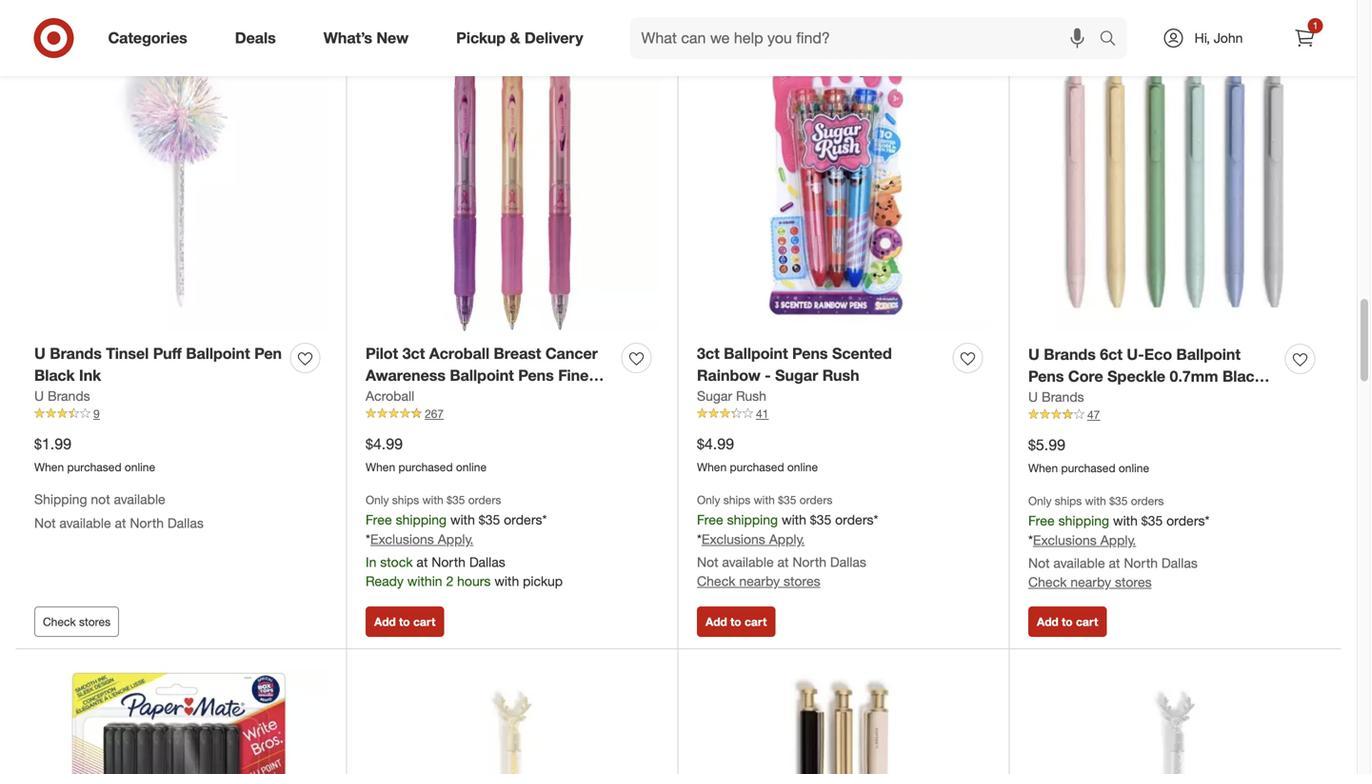 Task type: describe. For each thing, give the bounding box(es) containing it.
u brands 6ct u-eco ballpoint pens core speckle 0.7mm black ink link
[[1028, 344, 1278, 407]]

what's new link
[[307, 17, 432, 59]]

add to cart for 3ct ballpoint pens scented rainbow - sugar rush
[[706, 615, 767, 629]]

north for 3ct ballpoint pens scented rainbow - sugar rush
[[793, 554, 827, 571]]

shipping for u brands 6ct u-eco ballpoint pens core speckle 0.7mm black ink
[[1058, 512, 1109, 529]]

scented
[[832, 344, 892, 363]]

1 vertical spatial acroball
[[366, 387, 414, 404]]

online for rush
[[787, 460, 818, 474]]

$5.99 when purchased online
[[1028, 436, 1149, 475]]

breast
[[494, 344, 541, 363]]

u up $5.99
[[1028, 388, 1038, 405]]

pen
[[254, 344, 282, 363]]

to for pilot 3ct acroball breast cancer awareness ballpoint pens fine point 0.7mm black ink
[[399, 615, 410, 629]]

u up $1.99
[[34, 387, 44, 404]]

1
[[1313, 20, 1318, 31]]

add to cart button for u brands 6ct u-eco ballpoint pens core speckle 0.7mm black ink
[[1028, 607, 1107, 637]]

black inside u brands 6ct u-eco ballpoint pens core speckle 0.7mm black ink
[[1223, 367, 1263, 386]]

$4.99 for 3ct ballpoint pens scented rainbow - sugar rush
[[697, 435, 734, 453]]

cart for pilot 3ct acroball breast cancer awareness ballpoint pens fine point 0.7mm black ink
[[413, 615, 435, 629]]

categories link
[[92, 17, 211, 59]]

rush inside 3ct ballpoint pens scented rainbow - sugar rush
[[822, 366, 859, 385]]

eco
[[1144, 345, 1172, 364]]

when for 3ct ballpoint pens scented rainbow - sugar rush
[[697, 460, 727, 474]]

apply. for sugar
[[769, 531, 805, 548]]

$5.99
[[1028, 436, 1066, 454]]

-
[[765, 366, 771, 385]]

u brands for pens
[[1028, 388, 1084, 405]]

check stores button
[[34, 607, 119, 637]]

* for 3ct ballpoint pens scented rainbow - sugar rush
[[697, 531, 702, 548]]

47 link
[[1028, 406, 1323, 423]]

only ships with $35 orders free shipping with $35 orders* * exclusions apply. not available at north dallas check nearby stores for $5.99
[[1028, 494, 1210, 591]]

add to cart button for pilot 3ct acroball breast cancer awareness ballpoint pens fine point 0.7mm black ink
[[366, 607, 444, 637]]

purchased for sugar
[[730, 460, 784, 474]]

41 link
[[697, 405, 990, 422]]

acroball inside pilot 3ct acroball breast cancer awareness ballpoint pens fine point 0.7mm black ink
[[429, 344, 490, 363]]

free for pilot 3ct acroball breast cancer awareness ballpoint pens fine point 0.7mm black ink
[[366, 511, 392, 528]]

orders* for black
[[504, 511, 547, 528]]

add to cart for u brands 6ct u-eco ballpoint pens core speckle 0.7mm black ink
[[1037, 615, 1098, 629]]

cart for 3ct ballpoint pens scented rainbow - sugar rush
[[745, 615, 767, 629]]

pilot 3ct acroball breast cancer awareness ballpoint pens fine point 0.7mm black ink
[[366, 344, 598, 406]]

delivery
[[525, 29, 583, 47]]

6ct
[[1100, 345, 1123, 364]]

3ct inside 3ct ballpoint pens scented rainbow - sugar rush
[[697, 344, 720, 363]]

add for u brands 6ct u-eco ballpoint pens core speckle 0.7mm black ink
[[1037, 615, 1059, 629]]

pilot 3ct acroball breast cancer awareness ballpoint pens fine point 0.7mm black ink link
[[366, 343, 614, 406]]

cancer
[[545, 344, 598, 363]]

brands for u brands 6ct u-eco ballpoint pens core speckle 0.7mm black ink link
[[1044, 345, 1096, 364]]

hi, john
[[1195, 30, 1243, 46]]

exclusions apply. button for 3ct ballpoint pens scented rainbow - sugar rush
[[702, 530, 805, 549]]

dallas for pilot 3ct acroball breast cancer awareness ballpoint pens fine point 0.7mm black ink
[[469, 554, 505, 571]]

stores for $5.99
[[1115, 574, 1152, 591]]

pickup
[[523, 573, 563, 590]]

u-
[[1127, 345, 1144, 364]]

41
[[756, 406, 769, 421]]

search
[[1091, 31, 1136, 49]]

shipping for 3ct ballpoint pens scented rainbow - sugar rush
[[727, 511, 778, 528]]

purchased for ballpoint
[[398, 460, 453, 474]]

apply. for pens
[[1100, 532, 1136, 549]]

categories
[[108, 29, 187, 47]]

sugar rush
[[697, 387, 766, 404]]

orders for pens
[[468, 493, 501, 507]]

not inside shipping not available not available at north dallas
[[34, 515, 56, 531]]

stock
[[380, 554, 413, 571]]

ballpoint inside 3ct ballpoint pens scented rainbow - sugar rush
[[724, 344, 788, 363]]

267
[[425, 406, 444, 421]]

what's new
[[324, 29, 409, 47]]

orders for core
[[1131, 494, 1164, 508]]

at for u brands 6ct u-eco ballpoint pens core speckle 0.7mm black ink
[[1109, 555, 1120, 571]]

check stores
[[43, 615, 111, 629]]

1 horizontal spatial orders*
[[835, 511, 878, 528]]

pilot
[[366, 344, 398, 363]]

ballpoint inside pilot 3ct acroball breast cancer awareness ballpoint pens fine point 0.7mm black ink
[[450, 366, 514, 385]]

shipping for pilot 3ct acroball breast cancer awareness ballpoint pens fine point 0.7mm black ink
[[396, 511, 447, 528]]

* for pilot 3ct acroball breast cancer awareness ballpoint pens fine point 0.7mm black ink
[[366, 531, 370, 548]]

not
[[91, 491, 110, 508]]

nearby for $5.99
[[1071, 574, 1111, 591]]

brands for u brands link associated with pens
[[1042, 388, 1084, 405]]

shipping not available not available at north dallas
[[34, 491, 204, 531]]

0.7mm inside pilot 3ct acroball breast cancer awareness ballpoint pens fine point 0.7mm black ink
[[407, 388, 456, 406]]

point
[[366, 388, 403, 406]]

free for u brands 6ct u-eco ballpoint pens core speckle 0.7mm black ink
[[1028, 512, 1055, 529]]

speckle
[[1108, 367, 1166, 386]]

what's
[[324, 29, 372, 47]]

to for u brands 6ct u-eco ballpoint pens core speckle 0.7mm black ink
[[1062, 615, 1073, 629]]

&
[[510, 29, 520, 47]]

u brands tinsel puff ballpoint pen black ink
[[34, 344, 282, 385]]

nearby for $4.99
[[739, 573, 780, 590]]

only for u brands 6ct u-eco ballpoint pens core speckle 0.7mm black ink
[[1028, 494, 1052, 508]]

black inside pilot 3ct acroball breast cancer awareness ballpoint pens fine point 0.7mm black ink
[[460, 388, 500, 406]]

online for ink
[[125, 460, 155, 474]]

orders* for ink
[[1167, 512, 1210, 529]]

rainbow
[[697, 366, 761, 385]]

at inside shipping not available not available at north dallas
[[115, 515, 126, 531]]

at for pilot 3ct acroball breast cancer awareness ballpoint pens fine point 0.7mm black ink
[[417, 554, 428, 571]]

0 horizontal spatial sugar
[[697, 387, 732, 404]]

$1.99 when purchased online
[[34, 435, 155, 474]]

check nearby stores button for $4.99
[[697, 572, 820, 591]]

to for 3ct ballpoint pens scented rainbow - sugar rush
[[730, 615, 741, 629]]

2
[[446, 573, 453, 590]]

new
[[376, 29, 409, 47]]

pickup & delivery link
[[440, 17, 607, 59]]

add to cart button for 3ct ballpoint pens scented rainbow - sugar rush
[[697, 607, 775, 637]]

sugar inside 3ct ballpoint pens scented rainbow - sugar rush
[[775, 366, 818, 385]]

$1.99
[[34, 435, 71, 453]]

orders for rush
[[800, 493, 833, 507]]

ballpoint inside u brands 6ct u-eco ballpoint pens core speckle 0.7mm black ink
[[1176, 345, 1241, 364]]

when for u brands 6ct u-eco ballpoint pens core speckle 0.7mm black ink
[[1028, 461, 1058, 475]]

north inside shipping not available not available at north dallas
[[130, 515, 164, 531]]

9 link
[[34, 405, 328, 422]]

check for $4.99
[[697, 573, 735, 590]]

u brands tinsel puff ballpoint pen black ink link
[[34, 343, 283, 386]]

awareness
[[366, 366, 446, 385]]

online for core
[[1119, 461, 1149, 475]]



Task type: locate. For each thing, give the bounding box(es) containing it.
cart for u brands 6ct u-eco ballpoint pens core speckle 0.7mm black ink
[[1076, 615, 1098, 629]]

purchased for black
[[67, 460, 121, 474]]

exclusions for 3ct ballpoint pens scented rainbow - sugar rush
[[702, 531, 765, 548]]

1 horizontal spatial check nearby stores button
[[1028, 573, 1152, 592]]

core
[[1068, 367, 1103, 386]]

add to cart for pilot 3ct acroball breast cancer awareness ballpoint pens fine point 0.7mm black ink
[[374, 615, 435, 629]]

brands up core
[[1044, 345, 1096, 364]]

exclusions for pilot 3ct acroball breast cancer awareness ballpoint pens fine point 0.7mm black ink
[[370, 531, 434, 548]]

black inside u brands tinsel puff ballpoint pen black ink
[[34, 366, 75, 385]]

brands up $1.99
[[48, 387, 90, 404]]

0 horizontal spatial 0.7mm
[[407, 388, 456, 406]]

1 to from the left
[[399, 615, 410, 629]]

acroball
[[429, 344, 490, 363], [366, 387, 414, 404]]

ink up $5.99
[[1028, 389, 1050, 407]]

sugar right -
[[775, 366, 818, 385]]

when for u brands tinsel puff ballpoint pen black ink
[[34, 460, 64, 474]]

north for u brands 6ct u-eco ballpoint pens core speckle 0.7mm black ink
[[1124, 555, 1158, 571]]

2 horizontal spatial pens
[[1028, 367, 1064, 386]]

when inside "$1.99 when purchased online"
[[34, 460, 64, 474]]

0 horizontal spatial check nearby stores button
[[697, 572, 820, 591]]

orders* inside only ships with $35 orders free shipping with $35 orders* * exclusions apply. in stock at  north dallas ready within 2 hours with pickup
[[504, 511, 547, 528]]

1 horizontal spatial cart
[[745, 615, 767, 629]]

1 horizontal spatial stores
[[784, 573, 820, 590]]

0 horizontal spatial cart
[[413, 615, 435, 629]]

0 horizontal spatial add to cart
[[374, 615, 435, 629]]

u brands for black
[[34, 387, 90, 404]]

dallas for 3ct ballpoint pens scented rainbow - sugar rush
[[830, 554, 866, 571]]

2 horizontal spatial not
[[1028, 555, 1050, 571]]

2 horizontal spatial orders*
[[1167, 512, 1210, 529]]

2 horizontal spatial free
[[1028, 512, 1055, 529]]

u brands ballpoint pen gold glitter reindeer black ink image
[[366, 668, 659, 774], [366, 668, 659, 774]]

0 horizontal spatial ink
[[79, 366, 101, 385]]

ready
[[366, 573, 404, 590]]

0 horizontal spatial stores
[[79, 615, 111, 629]]

$35
[[447, 493, 465, 507], [778, 493, 796, 507], [1109, 494, 1128, 508], [479, 511, 500, 528], [810, 511, 831, 528], [1141, 512, 1163, 529]]

1 horizontal spatial add
[[706, 615, 727, 629]]

orders inside only ships with $35 orders free shipping with $35 orders* * exclusions apply. in stock at  north dallas ready within 2 hours with pickup
[[468, 493, 501, 507]]

0 horizontal spatial check
[[43, 615, 76, 629]]

brands down core
[[1042, 388, 1084, 405]]

only inside only ships with $35 orders free shipping with $35 orders* * exclusions apply. in stock at  north dallas ready within 2 hours with pickup
[[366, 493, 389, 507]]

1 horizontal spatial 0.7mm
[[1170, 367, 1218, 386]]

ink up 9
[[79, 366, 101, 385]]

pens left scented at the right top
[[792, 344, 828, 363]]

brands left 'tinsel'
[[50, 344, 102, 363]]

1 horizontal spatial ink
[[505, 388, 527, 406]]

add for 3ct ballpoint pens scented rainbow - sugar rush
[[706, 615, 727, 629]]

orders up hours
[[468, 493, 501, 507]]

pickup & delivery
[[456, 29, 583, 47]]

0 horizontal spatial only ships with $35 orders free shipping with $35 orders* * exclusions apply. not available at north dallas check nearby stores
[[697, 493, 878, 590]]

1 horizontal spatial 3ct
[[697, 344, 720, 363]]

*
[[366, 531, 370, 548], [697, 531, 702, 548], [1028, 532, 1033, 549]]

free
[[366, 511, 392, 528], [697, 511, 723, 528], [1028, 512, 1055, 529]]

2 horizontal spatial only
[[1028, 494, 1052, 508]]

when down sugar rush link on the right
[[697, 460, 727, 474]]

sugar down rainbow
[[697, 387, 732, 404]]

1 horizontal spatial apply.
[[769, 531, 805, 548]]

0 horizontal spatial to
[[399, 615, 410, 629]]

paper mate write bros. 20pk ballpoint pens 1.00mm medium tip black image
[[34, 668, 328, 774], [34, 668, 328, 774]]

fine
[[558, 366, 589, 385]]

0 horizontal spatial shipping
[[396, 511, 447, 528]]

free for 3ct ballpoint pens scented rainbow - sugar rush
[[697, 511, 723, 528]]

0 horizontal spatial exclusions
[[370, 531, 434, 548]]

$4.99 when purchased online down 41
[[697, 435, 818, 474]]

when
[[34, 460, 64, 474], [366, 460, 395, 474], [697, 460, 727, 474], [1028, 461, 1058, 475]]

1 horizontal spatial u brands
[[1028, 388, 1084, 405]]

u brands link
[[34, 386, 90, 405], [1028, 387, 1084, 406]]

2 horizontal spatial apply.
[[1100, 532, 1136, 549]]

hi,
[[1195, 30, 1210, 46]]

1 horizontal spatial ships
[[723, 493, 751, 507]]

2 $4.99 from the left
[[697, 435, 734, 453]]

add
[[374, 615, 396, 629], [706, 615, 727, 629], [1037, 615, 1059, 629]]

brands inside u brands tinsel puff ballpoint pen black ink
[[50, 344, 102, 363]]

0 horizontal spatial $4.99
[[366, 435, 403, 453]]

0 horizontal spatial u brands
[[34, 387, 90, 404]]

ballpoint left pen
[[186, 344, 250, 363]]

pens inside 3ct ballpoint pens scented rainbow - sugar rush
[[792, 344, 828, 363]]

$4.99 down sugar rush link on the right
[[697, 435, 734, 453]]

1 horizontal spatial rush
[[822, 366, 859, 385]]

1 vertical spatial 0.7mm
[[407, 388, 456, 406]]

2 horizontal spatial ships
[[1055, 494, 1082, 508]]

2 horizontal spatial exclusions
[[1033, 532, 1097, 549]]

0 horizontal spatial pens
[[518, 366, 554, 385]]

when down point at the left bottom
[[366, 460, 395, 474]]

3 to from the left
[[1062, 615, 1073, 629]]

online for pens
[[456, 460, 487, 474]]

3ct ballpoint pens scented rainbow - sugar rush image
[[697, 39, 990, 332], [697, 39, 990, 332]]

1 horizontal spatial exclusions
[[702, 531, 765, 548]]

2 horizontal spatial to
[[1062, 615, 1073, 629]]

1 horizontal spatial only ships with $35 orders free shipping with $35 orders* * exclusions apply. not available at north dallas check nearby stores
[[1028, 494, 1210, 591]]

0.7mm down awareness
[[407, 388, 456, 406]]

1 $4.99 when purchased online from the left
[[366, 435, 487, 474]]

at
[[115, 515, 126, 531], [417, 554, 428, 571], [777, 554, 789, 571], [1109, 555, 1120, 571]]

when inside $5.99 when purchased online
[[1028, 461, 1058, 475]]

exclusions apply. button
[[370, 530, 473, 549], [702, 530, 805, 549], [1033, 531, 1136, 550]]

sugar
[[775, 366, 818, 385], [697, 387, 732, 404]]

north for pilot 3ct acroball breast cancer awareness ballpoint pens fine point 0.7mm black ink
[[432, 554, 466, 571]]

1 add from the left
[[374, 615, 396, 629]]

1 horizontal spatial pens
[[792, 344, 828, 363]]

1 add to cart from the left
[[374, 615, 435, 629]]

1 horizontal spatial orders
[[800, 493, 833, 507]]

0 vertical spatial acroball
[[429, 344, 490, 363]]

1 3ct from the left
[[402, 344, 425, 363]]

1 horizontal spatial shipping
[[727, 511, 778, 528]]

ink down breast
[[505, 388, 527, 406]]

1 vertical spatial sugar
[[697, 387, 732, 404]]

2 horizontal spatial check
[[1028, 574, 1067, 591]]

only for 3ct ballpoint pens scented rainbow - sugar rush
[[697, 493, 720, 507]]

2 3ct from the left
[[697, 344, 720, 363]]

rush up 41
[[736, 387, 766, 404]]

2 add from the left
[[706, 615, 727, 629]]

2 horizontal spatial cart
[[1076, 615, 1098, 629]]

purchased down $5.99
[[1061, 461, 1116, 475]]

deals
[[235, 29, 276, 47]]

ballpoint right eco
[[1176, 345, 1241, 364]]

$4.99 when purchased online for awareness
[[366, 435, 487, 474]]

0 horizontal spatial not
[[34, 515, 56, 531]]

brands for u brands tinsel puff ballpoint pen black ink link
[[50, 344, 102, 363]]

3 add to cart button from the left
[[1028, 607, 1107, 637]]

2 add to cart button from the left
[[697, 607, 775, 637]]

u brands link up $1.99
[[34, 386, 90, 405]]

deals link
[[219, 17, 300, 59]]

0 horizontal spatial only
[[366, 493, 389, 507]]

0 horizontal spatial u brands link
[[34, 386, 90, 405]]

1 horizontal spatial $4.99
[[697, 435, 734, 453]]

check for $5.99
[[1028, 574, 1067, 591]]

2 horizontal spatial shipping
[[1058, 512, 1109, 529]]

1 horizontal spatial to
[[730, 615, 741, 629]]

u brands
[[34, 387, 90, 404], [1028, 388, 1084, 405]]

dallas inside only ships with $35 orders free shipping with $35 orders* * exclusions apply. in stock at  north dallas ready within 2 hours with pickup
[[469, 554, 505, 571]]

at for 3ct ballpoint pens scented rainbow - sugar rush
[[777, 554, 789, 571]]

2 horizontal spatial exclusions apply. button
[[1033, 531, 1136, 550]]

ballpoint
[[186, 344, 250, 363], [724, 344, 788, 363], [1176, 345, 1241, 364], [450, 366, 514, 385]]

1 horizontal spatial check
[[697, 573, 735, 590]]

purchased inside "$1.99 when purchased online"
[[67, 460, 121, 474]]

purchased up not at the left of the page
[[67, 460, 121, 474]]

* for u brands 6ct u-eco ballpoint pens core speckle 0.7mm black ink
[[1028, 532, 1033, 549]]

dallas inside shipping not available not available at north dallas
[[167, 515, 204, 531]]

nearby
[[739, 573, 780, 590], [1071, 574, 1111, 591]]

2 to from the left
[[730, 615, 741, 629]]

stores inside button
[[79, 615, 111, 629]]

purchased inside $5.99 when purchased online
[[1061, 461, 1116, 475]]

1 add to cart button from the left
[[366, 607, 444, 637]]

exclusions for u brands 6ct u-eco ballpoint pens core speckle 0.7mm black ink
[[1033, 532, 1097, 549]]

to
[[399, 615, 410, 629], [730, 615, 741, 629], [1062, 615, 1073, 629]]

u brands link for pens
[[1028, 387, 1084, 406]]

rush down scented at the right top
[[822, 366, 859, 385]]

apply.
[[438, 531, 473, 548], [769, 531, 805, 548], [1100, 532, 1136, 549]]

ships inside only ships with $35 orders free shipping with $35 orders* * exclusions apply. in stock at  north dallas ready within 2 hours with pickup
[[392, 493, 419, 507]]

pens inside u brands 6ct u-eco ballpoint pens core speckle 0.7mm black ink
[[1028, 367, 1064, 386]]

online down 47 link
[[1119, 461, 1149, 475]]

pens
[[792, 344, 828, 363], [518, 366, 554, 385], [1028, 367, 1064, 386]]

1 horizontal spatial free
[[697, 511, 723, 528]]

online
[[125, 460, 155, 474], [456, 460, 487, 474], [787, 460, 818, 474], [1119, 461, 1149, 475]]

0 vertical spatial sugar
[[775, 366, 818, 385]]

0 horizontal spatial $4.99 when purchased online
[[366, 435, 487, 474]]

3ct up awareness
[[402, 344, 425, 363]]

brands for u brands link related to black
[[48, 387, 90, 404]]

ink inside u brands 6ct u-eco ballpoint pens core speckle 0.7mm black ink
[[1028, 389, 1050, 407]]

0 vertical spatial 0.7mm
[[1170, 367, 1218, 386]]

u left 6ct
[[1028, 345, 1040, 364]]

ships for u brands 6ct u-eco ballpoint pens core speckle 0.7mm black ink
[[1055, 494, 1082, 508]]

47
[[1087, 407, 1100, 422]]

1 horizontal spatial exclusions apply. button
[[702, 530, 805, 549]]

ink inside u brands tinsel puff ballpoint pen black ink
[[79, 366, 101, 385]]

add for pilot 3ct acroball breast cancer awareness ballpoint pens fine point 0.7mm black ink
[[374, 615, 396, 629]]

purchased down the 267
[[398, 460, 453, 474]]

3 add to cart from the left
[[1037, 615, 1098, 629]]

only ships with $35 orders free shipping with $35 orders* * exclusions apply. in stock at  north dallas ready within 2 hours with pickup
[[366, 493, 563, 590]]

1 horizontal spatial u brands link
[[1028, 387, 1084, 406]]

apply. for ballpoint
[[438, 531, 473, 548]]

when down $1.99
[[34, 460, 64, 474]]

u brands up $1.99
[[34, 387, 90, 404]]

$4.99 for pilot 3ct acroball breast cancer awareness ballpoint pens fine point 0.7mm black ink
[[366, 435, 403, 453]]

pens inside pilot 3ct acroball breast cancer awareness ballpoint pens fine point 0.7mm black ink
[[518, 366, 554, 385]]

not
[[34, 515, 56, 531], [697, 554, 718, 571], [1028, 555, 1050, 571]]

1 horizontal spatial nearby
[[1071, 574, 1111, 591]]

check nearby stores button for $5.99
[[1028, 573, 1152, 592]]

shipping inside only ships with $35 orders free shipping with $35 orders* * exclusions apply. in stock at  north dallas ready within 2 hours with pickup
[[396, 511, 447, 528]]

1 vertical spatial rush
[[736, 387, 766, 404]]

2 horizontal spatial *
[[1028, 532, 1033, 549]]

0 horizontal spatial exclusions apply. button
[[370, 530, 473, 549]]

0 horizontal spatial add to cart button
[[366, 607, 444, 637]]

u brands link for black
[[34, 386, 90, 405]]

2 horizontal spatial orders
[[1131, 494, 1164, 508]]

$4.99
[[366, 435, 403, 453], [697, 435, 734, 453]]

2 horizontal spatial add to cart button
[[1028, 607, 1107, 637]]

0 horizontal spatial nearby
[[739, 573, 780, 590]]

1 horizontal spatial not
[[697, 554, 718, 571]]

brands
[[50, 344, 102, 363], [1044, 345, 1096, 364], [48, 387, 90, 404], [1042, 388, 1084, 405]]

pilot 3ct acroball breast cancer awareness ballpoint pens fine point 0.7mm black ink image
[[366, 39, 659, 332], [366, 39, 659, 332]]

ballpoint up -
[[724, 344, 788, 363]]

acroball up awareness
[[429, 344, 490, 363]]

0 horizontal spatial free
[[366, 511, 392, 528]]

2 add to cart from the left
[[706, 615, 767, 629]]

0.7mm down eco
[[1170, 367, 1218, 386]]

2 horizontal spatial add
[[1037, 615, 1059, 629]]

search button
[[1091, 17, 1136, 63]]

dallas
[[167, 515, 204, 531], [469, 554, 505, 571], [830, 554, 866, 571], [1162, 555, 1198, 571]]

1 horizontal spatial add to cart
[[706, 615, 767, 629]]

2 horizontal spatial ink
[[1028, 389, 1050, 407]]

at inside only ships with $35 orders free shipping with $35 orders* * exclusions apply. in stock at  north dallas ready within 2 hours with pickup
[[417, 554, 428, 571]]

2 horizontal spatial add to cart
[[1037, 615, 1098, 629]]

1 horizontal spatial $4.99 when purchased online
[[697, 435, 818, 474]]

3 add from the left
[[1037, 615, 1059, 629]]

0 horizontal spatial apply.
[[438, 531, 473, 548]]

0 horizontal spatial rush
[[736, 387, 766, 404]]

black
[[34, 366, 75, 385], [1223, 367, 1263, 386], [460, 388, 500, 406]]

purchased
[[67, 460, 121, 474], [398, 460, 453, 474], [730, 460, 784, 474], [1061, 461, 1116, 475]]

1 horizontal spatial only
[[697, 493, 720, 507]]

u brands 3ct monterey ballpoint pens classic 1.0mm black ink image
[[697, 668, 990, 774], [697, 668, 990, 774]]

online inside $5.99 when purchased online
[[1119, 461, 1149, 475]]

u brands link down core
[[1028, 387, 1084, 406]]

u inside u brands tinsel puff ballpoint pen black ink
[[34, 344, 46, 363]]

orders down $5.99 when purchased online
[[1131, 494, 1164, 508]]

3 cart from the left
[[1076, 615, 1098, 629]]

1 horizontal spatial add to cart button
[[697, 607, 775, 637]]

1 horizontal spatial sugar
[[775, 366, 818, 385]]

* inside only ships with $35 orders free shipping with $35 orders* * exclusions apply. in stock at  north dallas ready within 2 hours with pickup
[[366, 531, 370, 548]]

0 horizontal spatial add
[[374, 615, 396, 629]]

2 cart from the left
[[745, 615, 767, 629]]

2 horizontal spatial stores
[[1115, 574, 1152, 591]]

not for $4.99
[[697, 554, 718, 571]]

north inside only ships with $35 orders free shipping with $35 orders* * exclusions apply. in stock at  north dallas ready within 2 hours with pickup
[[432, 554, 466, 571]]

online down 267 link on the left of the page
[[456, 460, 487, 474]]

rush
[[822, 366, 859, 385], [736, 387, 766, 404]]

only ships with $35 orders free shipping with $35 orders* * exclusions apply. not available at north dallas check nearby stores
[[697, 493, 878, 590], [1028, 494, 1210, 591]]

2 $4.99 when purchased online from the left
[[697, 435, 818, 474]]

u brands ballpoint pen silver glitter reindeer black ink image
[[1028, 668, 1323, 774], [1028, 668, 1323, 774]]

1 horizontal spatial acroball
[[429, 344, 490, 363]]

free inside only ships with $35 orders free shipping with $35 orders* * exclusions apply. in stock at  north dallas ready within 2 hours with pickup
[[366, 511, 392, 528]]

shipping
[[396, 511, 447, 528], [727, 511, 778, 528], [1058, 512, 1109, 529]]

0 horizontal spatial 3ct
[[402, 344, 425, 363]]

when down $5.99
[[1028, 461, 1058, 475]]

$4.99 down point at the left bottom
[[366, 435, 403, 453]]

u brands 6ct u-eco ballpoint pens core speckle 0.7mm black ink image
[[1028, 39, 1323, 333], [1028, 39, 1323, 333]]

acroball link
[[366, 386, 414, 405]]

3ct
[[402, 344, 425, 363], [697, 344, 720, 363]]

in
[[366, 554, 377, 571]]

u brands down core
[[1028, 388, 1084, 405]]

u inside u brands 6ct u-eco ballpoint pens core speckle 0.7mm black ink
[[1028, 345, 1040, 364]]

0 vertical spatial rush
[[822, 366, 859, 385]]

ships for 3ct ballpoint pens scented rainbow - sugar rush
[[723, 493, 751, 507]]

exclusions
[[370, 531, 434, 548], [702, 531, 765, 548], [1033, 532, 1097, 549]]

ink
[[79, 366, 101, 385], [505, 388, 527, 406], [1028, 389, 1050, 407]]

9
[[93, 406, 100, 421]]

check inside button
[[43, 615, 76, 629]]

black right the 267
[[460, 388, 500, 406]]

dallas for u brands 6ct u-eco ballpoint pens core speckle 0.7mm black ink
[[1162, 555, 1198, 571]]

0 horizontal spatial orders
[[468, 493, 501, 507]]

0 horizontal spatial acroball
[[366, 387, 414, 404]]

online down 41 link
[[787, 460, 818, 474]]

only for pilot 3ct acroball breast cancer awareness ballpoint pens fine point 0.7mm black ink
[[366, 493, 389, 507]]

not for $5.99
[[1028, 555, 1050, 571]]

stores for $4.99
[[784, 573, 820, 590]]

only ships with $35 orders free shipping with $35 orders* * exclusions apply. not available at north dallas check nearby stores for $4.99
[[697, 493, 878, 590]]

$4.99 when purchased online down the 267
[[366, 435, 487, 474]]

shipping
[[34, 491, 87, 508]]

3ct ballpoint pens scented rainbow - sugar rush
[[697, 344, 892, 385]]

pens down breast
[[518, 366, 554, 385]]

purchased down 41
[[730, 460, 784, 474]]

stores
[[784, 573, 820, 590], [1115, 574, 1152, 591], [79, 615, 111, 629]]

orders down 41 link
[[800, 493, 833, 507]]

1 horizontal spatial *
[[697, 531, 702, 548]]

apply. inside only ships with $35 orders free shipping with $35 orders* * exclusions apply. in stock at  north dallas ready within 2 hours with pickup
[[438, 531, 473, 548]]

pickup
[[456, 29, 506, 47]]

3ct up rainbow
[[697, 344, 720, 363]]

3ct inside pilot 3ct acroball breast cancer awareness ballpoint pens fine point 0.7mm black ink
[[402, 344, 425, 363]]

u brands tinsel puff ballpoint pen black ink image
[[34, 39, 328, 332], [34, 39, 328, 332]]

267 link
[[366, 405, 659, 422]]

1 cart from the left
[[413, 615, 435, 629]]

black up 47 link
[[1223, 367, 1263, 386]]

purchased for pens
[[1061, 461, 1116, 475]]

1 link
[[1284, 17, 1326, 59]]

tinsel
[[106, 344, 149, 363]]

0 horizontal spatial *
[[366, 531, 370, 548]]

What can we help you find? suggestions appear below search field
[[630, 17, 1104, 59]]

0 horizontal spatial ships
[[392, 493, 419, 507]]

u
[[34, 344, 46, 363], [1028, 345, 1040, 364], [34, 387, 44, 404], [1028, 388, 1038, 405]]

ballpoint inside u brands tinsel puff ballpoint pen black ink
[[186, 344, 250, 363]]

cart
[[413, 615, 435, 629], [745, 615, 767, 629], [1076, 615, 1098, 629]]

1 horizontal spatial black
[[460, 388, 500, 406]]

3ct ballpoint pens scented rainbow - sugar rush link
[[697, 343, 946, 386]]

ships for pilot 3ct acroball breast cancer awareness ballpoint pens fine point 0.7mm black ink
[[392, 493, 419, 507]]

online inside "$1.99 when purchased online"
[[125, 460, 155, 474]]

pens left core
[[1028, 367, 1064, 386]]

1 $4.99 from the left
[[366, 435, 403, 453]]

exclusions apply. button for u brands 6ct u-eco ballpoint pens core speckle 0.7mm black ink
[[1033, 531, 1136, 550]]

acroball down awareness
[[366, 387, 414, 404]]

john
[[1214, 30, 1243, 46]]

sugar rush link
[[697, 386, 766, 405]]

ink inside pilot 3ct acroball breast cancer awareness ballpoint pens fine point 0.7mm black ink
[[505, 388, 527, 406]]

ballpoint down breast
[[450, 366, 514, 385]]

$4.99 when purchased online
[[366, 435, 487, 474], [697, 435, 818, 474]]

exclusions apply. button for pilot 3ct acroball breast cancer awareness ballpoint pens fine point 0.7mm black ink
[[370, 530, 473, 549]]

$4.99 when purchased online for -
[[697, 435, 818, 474]]

puff
[[153, 344, 182, 363]]

0 horizontal spatial orders*
[[504, 511, 547, 528]]

online up shipping not available not available at north dallas
[[125, 460, 155, 474]]

0 horizontal spatial black
[[34, 366, 75, 385]]

hours
[[457, 573, 491, 590]]

black up $1.99
[[34, 366, 75, 385]]

orders*
[[504, 511, 547, 528], [835, 511, 878, 528], [1167, 512, 1210, 529]]

check nearby stores button
[[697, 572, 820, 591], [1028, 573, 1152, 592]]

u brands 6ct u-eco ballpoint pens core speckle 0.7mm black ink
[[1028, 345, 1263, 407]]

2 horizontal spatial black
[[1223, 367, 1263, 386]]

within
[[407, 573, 442, 590]]

0.7mm inside u brands 6ct u-eco ballpoint pens core speckle 0.7mm black ink
[[1170, 367, 1218, 386]]

with
[[422, 493, 444, 507], [754, 493, 775, 507], [1085, 494, 1106, 508], [450, 511, 475, 528], [782, 511, 806, 528], [1113, 512, 1138, 529], [494, 573, 519, 590]]

when for pilot 3ct acroball breast cancer awareness ballpoint pens fine point 0.7mm black ink
[[366, 460, 395, 474]]

exclusions inside only ships with $35 orders free shipping with $35 orders* * exclusions apply. in stock at  north dallas ready within 2 hours with pickup
[[370, 531, 434, 548]]

ships
[[392, 493, 419, 507], [723, 493, 751, 507], [1055, 494, 1082, 508]]

brands inside u brands 6ct u-eco ballpoint pens core speckle 0.7mm black ink
[[1044, 345, 1096, 364]]

u left 'tinsel'
[[34, 344, 46, 363]]

add to cart button
[[366, 607, 444, 637], [697, 607, 775, 637], [1028, 607, 1107, 637]]



Task type: vqa. For each thing, say whether or not it's contained in the screenshot.
the left the 'Only ships with $35 orders Free shipping with $35 orders* * Exclusions Apply. Not available at North Dallas Check nearby stores'
yes



